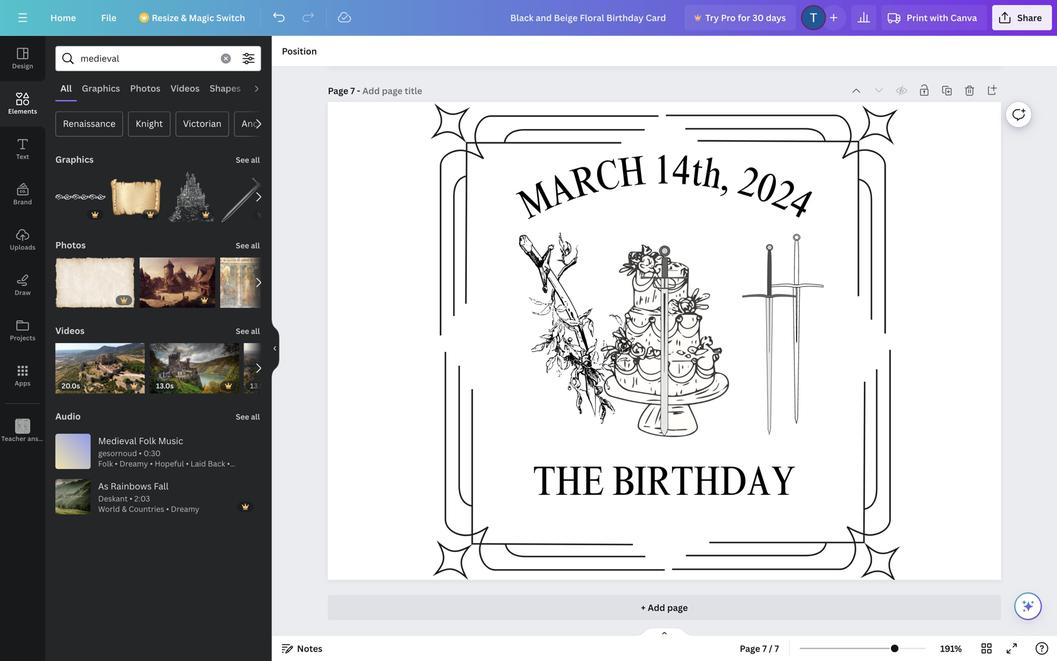 Task type: vqa. For each thing, say whether or not it's contained in the screenshot.
with on the right
yes



Task type: describe. For each thing, give the bounding box(es) containing it.
• down gesornoud
[[115, 458, 118, 469]]

answer
[[28, 434, 50, 443]]

renaissance
[[63, 117, 116, 129]]

music
[[158, 435, 183, 447]]

elements
[[8, 107, 37, 116]]

7 for -
[[351, 85, 355, 97]]

1
[[654, 154, 673, 195]]

1 13.0s from the left
[[156, 381, 174, 390]]

notes
[[297, 643, 323, 655]]

fall
[[154, 480, 169, 492]]

uploads
[[10, 243, 36, 252]]

0 vertical spatial audio
[[251, 82, 276, 94]]

2:03
[[134, 493, 150, 504]]

1 horizontal spatial photos
[[130, 82, 161, 94]]

knight
[[136, 117, 163, 129]]

0:30
[[144, 448, 161, 458]]

see all for videos
[[236, 326, 260, 336]]

canva assistant image
[[1021, 599, 1036, 614]]

see all button for photos
[[235, 232, 261, 258]]

1 vertical spatial videos
[[55, 325, 85, 337]]

print with canva button
[[882, 5, 988, 30]]

ancient
[[242, 117, 274, 129]]

• left "2:03"
[[130, 493, 133, 504]]

see for audio
[[236, 411, 249, 422]]

-
[[357, 85, 361, 97]]

keys
[[51, 434, 65, 443]]

teacher
[[1, 434, 26, 443]]

+
[[641, 602, 646, 614]]

draw button
[[0, 263, 45, 308]]

medieval
[[98, 435, 137, 447]]

1 horizontal spatial videos
[[171, 82, 200, 94]]

medieval fresco image
[[220, 258, 301, 308]]

1 vertical spatial audio button
[[54, 404, 82, 429]]

resize & magic switch
[[152, 12, 245, 24]]

position button
[[277, 41, 322, 61]]

knight button
[[128, 111, 171, 137]]

20.0s group
[[55, 336, 145, 394]]

deskant • 2:03 world & countries • dreamy
[[98, 493, 199, 514]]

text button
[[0, 127, 45, 172]]

/
[[769, 643, 773, 655]]

all for graphics
[[251, 155, 260, 165]]

side panel tab list
[[0, 36, 65, 454]]

• up as rainbows fall at the left bottom
[[132, 469, 135, 479]]

dreamy inside deskant • 2:03 world & countries • dreamy
[[171, 504, 199, 514]]

the birthday
[[534, 465, 796, 506]]

hopeful
[[155, 458, 184, 469]]

+ add page
[[641, 602, 688, 614]]

shapes button
[[205, 76, 246, 100]]

191% button
[[931, 638, 972, 659]]

all
[[60, 82, 72, 94]]

;
[[22, 435, 24, 443]]

uploads button
[[0, 217, 45, 263]]

30
[[753, 12, 764, 24]]

page for page 7 / 7
[[740, 643, 761, 655]]

see for graphics
[[236, 155, 249, 165]]

try pro for 30 days button
[[685, 5, 796, 30]]

file button
[[91, 5, 127, 30]]

share
[[1018, 12, 1043, 24]]

brand button
[[0, 172, 45, 217]]

resize
[[152, 12, 179, 24]]

0 horizontal spatial 13.0s group
[[150, 336, 239, 394]]

peaceful
[[98, 469, 130, 479]]

page 7 / 7
[[740, 643, 780, 655]]

see for photos
[[236, 240, 249, 251]]

see all for photos
[[236, 240, 260, 251]]

share button
[[993, 5, 1053, 30]]

try pro for 30 days
[[706, 12, 786, 24]]

text
[[16, 152, 29, 161]]

0 vertical spatial audio button
[[246, 76, 281, 100]]

+ add page button
[[328, 595, 1002, 620]]

0 vertical spatial graphics
[[82, 82, 120, 94]]

all for photos
[[251, 240, 260, 251]]

days
[[766, 12, 786, 24]]

file
[[101, 12, 117, 24]]

Page title text field
[[363, 84, 424, 97]]

191%
[[941, 643, 963, 655]]

20.0s
[[62, 381, 80, 390]]

page 7 -
[[328, 85, 363, 97]]

1 vertical spatial graphics
[[55, 153, 94, 165]]

try
[[706, 12, 719, 24]]

design button
[[0, 36, 45, 81]]

world & countries, dreamy, 123 seconds element
[[98, 493, 201, 514]]

renaissance button
[[55, 111, 123, 137]]

see all button for graphics
[[235, 147, 261, 172]]

home link
[[40, 5, 86, 30]]

an illustration of the small medieval fantasy village. medieval fantasy image
[[140, 258, 215, 308]]

hide image
[[271, 318, 280, 379]]



Task type: locate. For each thing, give the bounding box(es) containing it.
1 vertical spatial dreamy
[[171, 504, 199, 514]]

dreamy down gesornoud
[[120, 458, 148, 469]]

0 vertical spatial videos button
[[166, 76, 205, 100]]

4 see all button from the top
[[235, 404, 261, 429]]

0 horizontal spatial videos button
[[54, 318, 86, 343]]

• left 0:30
[[139, 448, 142, 458]]

the
[[534, 465, 605, 506]]

0 horizontal spatial photos button
[[54, 232, 87, 258]]

3 all from the top
[[251, 326, 260, 336]]

0 vertical spatial &
[[181, 12, 187, 24]]

1 horizontal spatial 13.0s group
[[244, 343, 332, 394]]

brand
[[13, 198, 32, 206]]

2 horizontal spatial 7
[[775, 643, 780, 655]]

1 vertical spatial videos button
[[54, 318, 86, 343]]

ancient button
[[234, 111, 282, 137]]

0 horizontal spatial 7
[[351, 85, 355, 97]]

pro
[[721, 12, 736, 24]]

position
[[282, 45, 317, 57]]

page
[[328, 85, 349, 97], [740, 643, 761, 655]]

resize & magic switch button
[[132, 5, 255, 30]]

• up relaxing
[[150, 458, 153, 469]]

Design title text field
[[501, 5, 680, 30]]

old paper sheet image
[[55, 258, 135, 308]]

0 horizontal spatial videos
[[55, 325, 85, 337]]

0 vertical spatial folk
[[139, 435, 156, 447]]

see all button for videos
[[235, 318, 261, 343]]

1 horizontal spatial audio button
[[246, 76, 281, 100]]

medieval folk music gesornoud • 0:30 folk • dreamy • hopeful • laid back • peaceful • relaxing
[[98, 435, 230, 479]]

show pages image
[[635, 627, 695, 637]]

main menu bar
[[0, 0, 1058, 36]]

1 vertical spatial graphics button
[[54, 147, 95, 172]]

7 left /
[[763, 643, 767, 655]]

graphics down renaissance button
[[55, 153, 94, 165]]

&
[[181, 12, 187, 24], [122, 504, 127, 514]]

1 horizontal spatial &
[[181, 12, 187, 24]]

all for audio
[[251, 411, 260, 422]]

graphics
[[82, 82, 120, 94], [55, 153, 94, 165]]

canva
[[951, 12, 978, 24]]

see
[[236, 155, 249, 165], [236, 240, 249, 251], [236, 326, 249, 336], [236, 411, 249, 422]]

1 vertical spatial folk
[[98, 458, 113, 469]]

notes button
[[277, 638, 328, 659]]

1 vertical spatial &
[[122, 504, 127, 514]]

photos
[[130, 82, 161, 94], [55, 239, 86, 251]]

0 horizontal spatial dreamy
[[120, 458, 148, 469]]

1 horizontal spatial audio
[[251, 82, 276, 94]]

0 vertical spatial photos
[[130, 82, 161, 94]]

4 see from the top
[[236, 411, 249, 422]]

3 see from the top
[[236, 326, 249, 336]]

videos button right projects "button"
[[54, 318, 86, 343]]

0 horizontal spatial page
[[328, 85, 349, 97]]

all button
[[55, 76, 77, 100]]

page for page 7 -
[[328, 85, 349, 97]]

2 see all button from the top
[[235, 232, 261, 258]]

see all
[[236, 155, 260, 165], [236, 240, 260, 251], [236, 326, 260, 336], [236, 411, 260, 422]]

photos button down search elements search box
[[125, 76, 166, 100]]

0 horizontal spatial photos
[[55, 239, 86, 251]]

group
[[111, 164, 161, 222], [55, 172, 106, 222], [166, 172, 217, 222], [222, 172, 272, 222], [55, 250, 135, 308], [140, 250, 215, 308], [220, 258, 301, 308]]

victorian button
[[176, 111, 229, 137]]

3 see all from the top
[[236, 326, 260, 336]]

7
[[351, 85, 355, 97], [763, 643, 767, 655], [775, 643, 780, 655]]

2 13.0s from the left
[[250, 381, 268, 390]]

see all for graphics
[[236, 155, 260, 165]]

graphics right all
[[82, 82, 120, 94]]

1 horizontal spatial videos button
[[166, 76, 205, 100]]

0 vertical spatial photos button
[[125, 76, 166, 100]]

page left /
[[740, 643, 761, 655]]

photos up old paper sheet image at the top
[[55, 239, 86, 251]]

dreamy
[[120, 458, 148, 469], [171, 504, 199, 514]]

folk up 0:30
[[139, 435, 156, 447]]

1 vertical spatial audio
[[55, 410, 81, 422]]

graphics button down renaissance button
[[54, 147, 95, 172]]

13.0s group
[[150, 336, 239, 394], [244, 343, 332, 394]]

audio up keys
[[55, 410, 81, 422]]

shapes
[[210, 82, 241, 94]]

as
[[98, 480, 109, 492]]

all for videos
[[251, 326, 260, 336]]

0 vertical spatial dreamy
[[120, 458, 148, 469]]

world
[[98, 504, 120, 514]]

medieval papyrus image
[[111, 172, 161, 222]]

videos up victorian
[[171, 82, 200, 94]]

0 horizontal spatial audio
[[55, 410, 81, 422]]

for
[[738, 12, 751, 24]]

dreamy inside medieval folk music gesornoud • 0:30 folk • dreamy • hopeful • laid back • peaceful • relaxing
[[120, 458, 148, 469]]

1 see all from the top
[[236, 155, 260, 165]]

page inside button
[[740, 643, 761, 655]]

4 see all from the top
[[236, 411, 260, 422]]

folk, dreamy, hopeful, laid back, peaceful, relaxing, 30 seconds element
[[98, 448, 251, 479]]

1 see all button from the top
[[235, 147, 261, 172]]

audio button up ancient
[[246, 76, 281, 100]]

as rainbows fall
[[98, 480, 169, 492]]

audio up ancient
[[251, 82, 276, 94]]

audio button
[[246, 76, 281, 100], [54, 404, 82, 429]]

teacher answer keys
[[1, 434, 65, 443]]

1 horizontal spatial 7
[[763, 643, 767, 655]]

victorian
[[183, 117, 222, 129]]

0 horizontal spatial folk
[[98, 458, 113, 469]]

2 all from the top
[[251, 240, 260, 251]]

1 all from the top
[[251, 155, 260, 165]]

0 vertical spatial graphics button
[[77, 76, 125, 100]]

page left -
[[328, 85, 349, 97]]

& right world
[[122, 504, 127, 514]]

deskant
[[98, 493, 128, 504]]

3 see all button from the top
[[235, 318, 261, 343]]

with
[[930, 12, 949, 24]]

see all button
[[235, 147, 261, 172], [235, 232, 261, 258], [235, 318, 261, 343], [235, 404, 261, 429]]

projects
[[10, 334, 36, 342]]

0 horizontal spatial audio button
[[54, 404, 82, 429]]

& left magic
[[181, 12, 187, 24]]

1 see from the top
[[236, 155, 249, 165]]

gesornoud
[[98, 448, 137, 458]]

folk up peaceful
[[98, 458, 113, 469]]

1 vertical spatial page
[[740, 643, 761, 655]]

0 horizontal spatial &
[[122, 504, 127, 514]]

1 horizontal spatial 13.0s
[[250, 381, 268, 390]]

1 vertical spatial photos button
[[54, 232, 87, 258]]

magic
[[189, 12, 214, 24]]

see all for audio
[[236, 411, 260, 422]]

• left laid on the left bottom of page
[[186, 458, 189, 469]]

0 vertical spatial videos
[[171, 82, 200, 94]]

photos button right the uploads
[[54, 232, 87, 258]]

7 right /
[[775, 643, 780, 655]]

1 horizontal spatial photos button
[[125, 76, 166, 100]]

page
[[668, 602, 688, 614]]

countries
[[129, 504, 164, 514]]

graphics button right all
[[77, 76, 125, 100]]

• right countries
[[166, 504, 169, 514]]

rainbows
[[111, 480, 152, 492]]

page 7 / 7 button
[[735, 638, 785, 659]]

add
[[648, 602, 666, 614]]

photos down search elements search box
[[130, 82, 161, 94]]

projects button
[[0, 308, 45, 353]]

0 vertical spatial page
[[328, 85, 349, 97]]

videos right projects "button"
[[55, 325, 85, 337]]

Search elements search field
[[81, 47, 213, 71]]

photos button
[[125, 76, 166, 100], [54, 232, 87, 258]]

see for videos
[[236, 326, 249, 336]]

2 see all from the top
[[236, 240, 260, 251]]

birthday
[[613, 465, 796, 506]]

dreamy right countries
[[171, 504, 199, 514]]

7 left -
[[351, 85, 355, 97]]

7 for /
[[763, 643, 767, 655]]

0 horizontal spatial 13.0s
[[156, 381, 174, 390]]

& inside button
[[181, 12, 187, 24]]

videos button up victorian
[[166, 76, 205, 100]]

& inside deskant • 2:03 world & countries • dreamy
[[122, 504, 127, 514]]

•
[[139, 448, 142, 458], [115, 458, 118, 469], [150, 458, 153, 469], [186, 458, 189, 469], [227, 458, 230, 469], [132, 469, 135, 479], [130, 493, 133, 504], [166, 504, 169, 514]]

design
[[12, 62, 33, 70]]

relaxing
[[136, 469, 167, 479]]

back
[[208, 458, 225, 469]]

4 all from the top
[[251, 411, 260, 422]]

laid
[[191, 458, 206, 469]]

1 horizontal spatial folk
[[139, 435, 156, 447]]

see all button for audio
[[235, 404, 261, 429]]

apps button
[[0, 353, 45, 399]]

apps
[[15, 379, 31, 388]]

videos
[[171, 82, 200, 94], [55, 325, 85, 337]]

1 horizontal spatial dreamy
[[171, 504, 199, 514]]

audio
[[251, 82, 276, 94], [55, 410, 81, 422]]

1 horizontal spatial page
[[740, 643, 761, 655]]

2 see from the top
[[236, 240, 249, 251]]

switch
[[216, 12, 245, 24]]

all
[[251, 155, 260, 165], [251, 240, 260, 251], [251, 326, 260, 336], [251, 411, 260, 422]]

draw
[[15, 288, 31, 297]]

print with canva
[[907, 12, 978, 24]]

print
[[907, 12, 928, 24]]

1 vertical spatial photos
[[55, 239, 86, 251]]

graphics button
[[77, 76, 125, 100], [54, 147, 95, 172]]

• right back
[[227, 458, 230, 469]]

elements button
[[0, 81, 45, 127]]

audio button up keys
[[54, 404, 82, 429]]

home
[[50, 12, 76, 24]]



